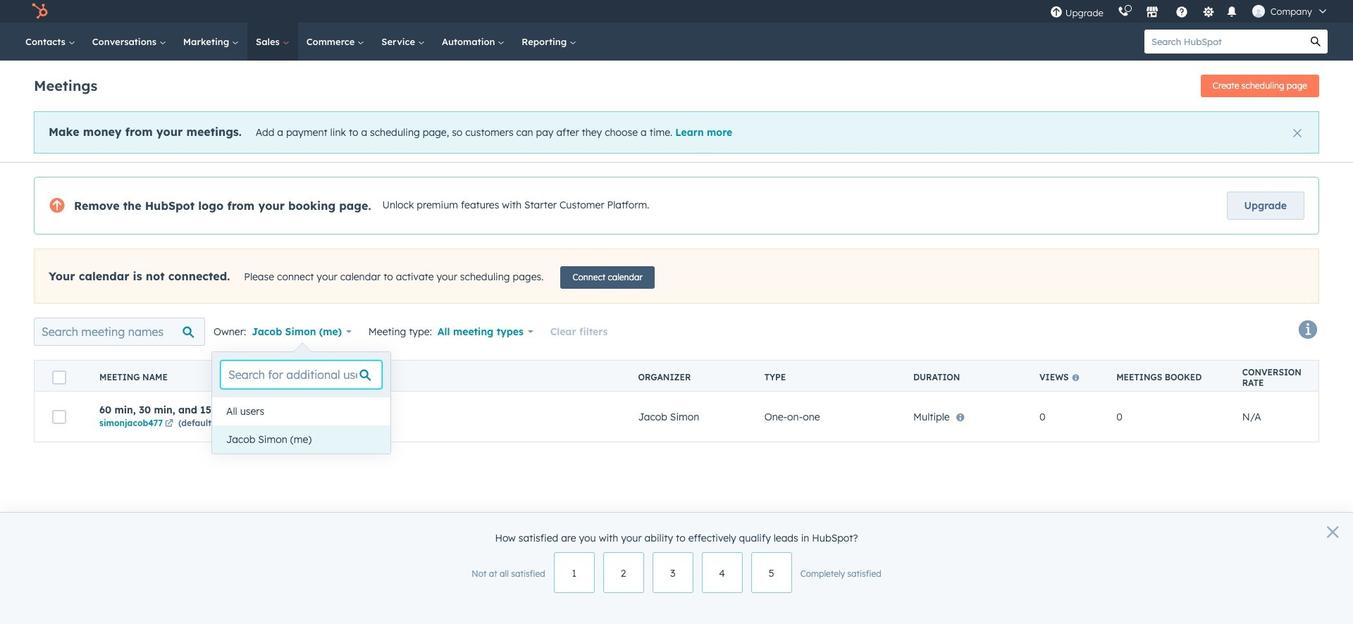 Task type: locate. For each thing, give the bounding box(es) containing it.
alert inside page section 'element'
[[34, 111, 1320, 154]]

a feedback form has popped up. dialog
[[0, 513, 1354, 625]]

menu
[[1043, 0, 1337, 23]]

Search HubSpot search field
[[1145, 30, 1304, 54]]

list box
[[212, 398, 391, 454]]

alert
[[34, 111, 1320, 154]]

banner
[[34, 71, 1320, 97]]

marketplaces image
[[1146, 6, 1159, 19]]

link opens in a new window image
[[165, 418, 173, 430]]



Task type: vqa. For each thing, say whether or not it's contained in the screenshot.
banner inside Page Section "element"
yes



Task type: describe. For each thing, give the bounding box(es) containing it.
page section element
[[0, 61, 1354, 162]]

link opens in a new window image
[[165, 420, 173, 428]]

close image
[[1294, 129, 1302, 137]]

1 not at all satisfied 5 completely satisfied element
[[472, 553, 882, 594]]

Search for additional users search field
[[221, 361, 382, 389]]

Search meeting names search field
[[34, 318, 205, 346]]

banner inside page section 'element'
[[34, 71, 1320, 97]]

jacob simon image
[[1253, 5, 1265, 18]]



